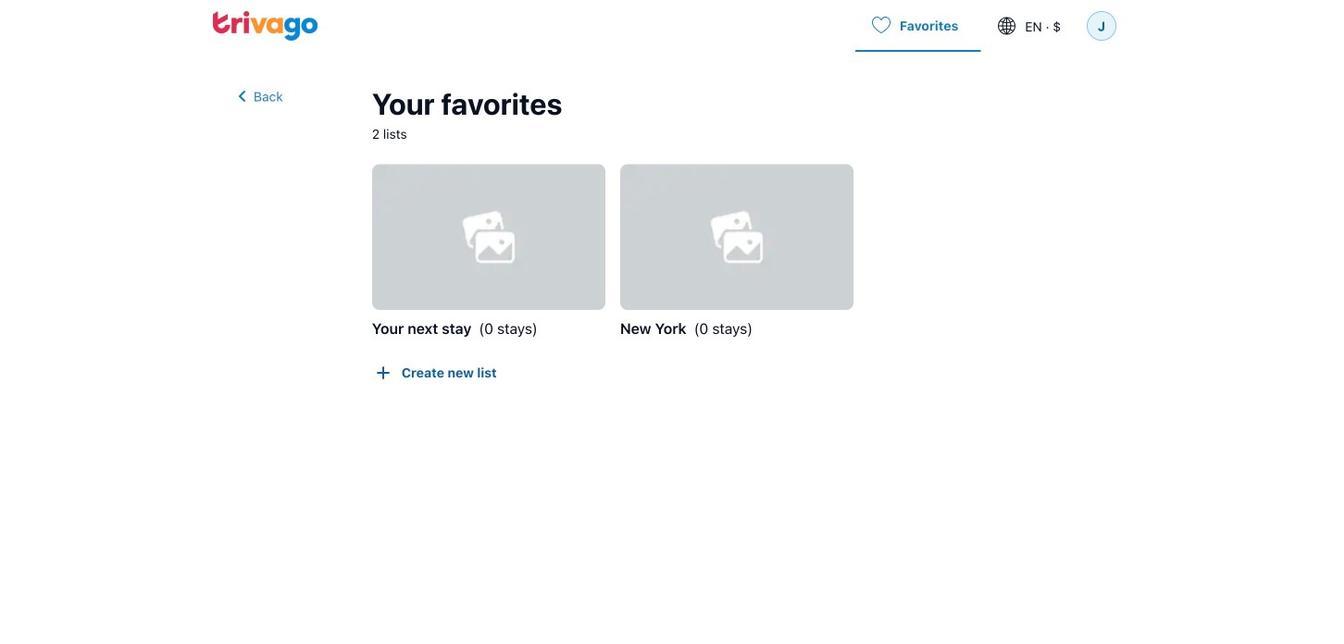 Task type: describe. For each thing, give the bounding box(es) containing it.
trivago logo image
[[213, 11, 318, 41]]

your next stay image
[[372, 164, 605, 310]]



Task type: vqa. For each thing, say whether or not it's contained in the screenshot.
the trivago logo
yes



Task type: locate. For each thing, give the bounding box(es) containing it.
new york image
[[620, 164, 853, 310]]



